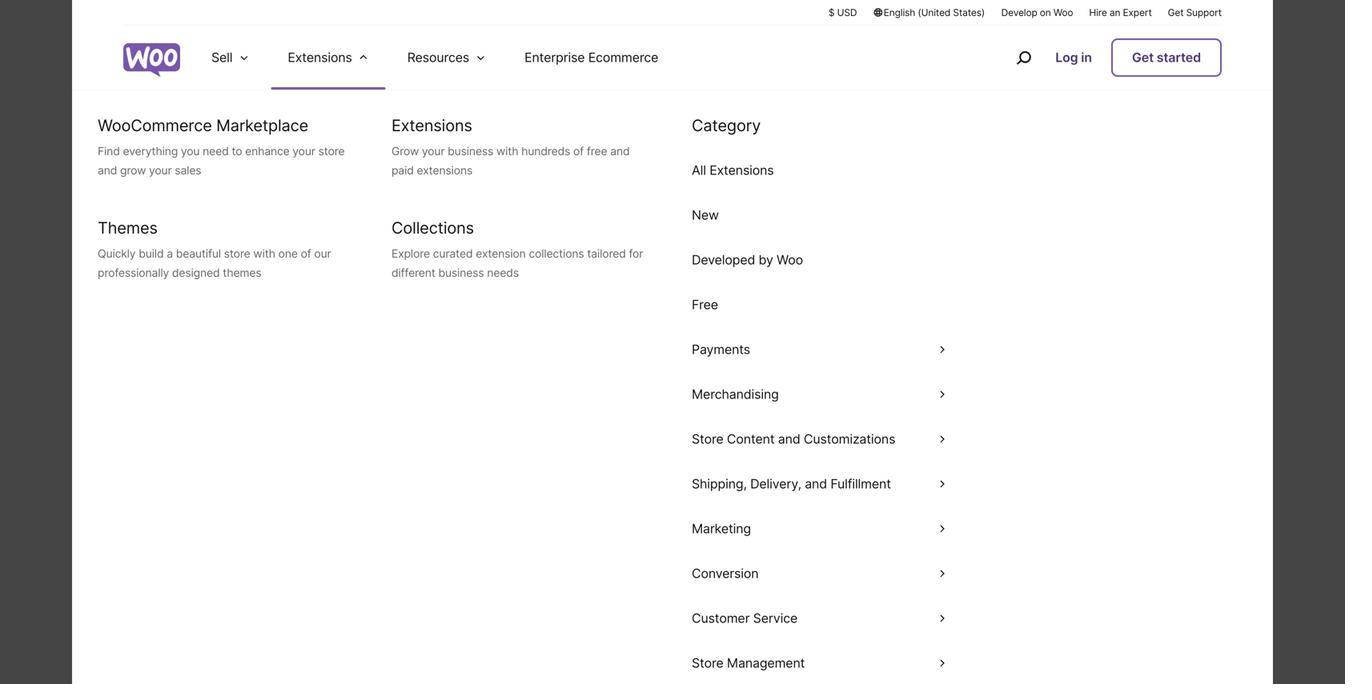 Task type: describe. For each thing, give the bounding box(es) containing it.
business inside grow your business with hundreds of free and paid extensions
[[448, 145, 493, 158]]

log in link
[[1049, 40, 1098, 75]]

get support link
[[1168, 6, 1222, 19]]

build inside quickly build a beautiful store with one of our professionally designed themes
[[139, 247, 164, 261]]

to
[[232, 145, 242, 158]]

developed by woo
[[692, 252, 803, 268]]

extensions
[[417, 164, 473, 177]]

platform inside woocommerce is the platform that grows with you
[[452, 277, 643, 338]]

usd
[[837, 7, 857, 18]]

woocommerce for woocommerce marketplace
[[98, 116, 212, 135]]

looks
[[567, 417, 608, 437]]

store inside find everything you need to enhance your store and grow your sales
[[318, 145, 345, 158]]

develop
[[1001, 7, 1037, 18]]

marketing button
[[673, 507, 966, 552]]

store for store management
[[692, 656, 724, 671]]

category
[[692, 116, 761, 135]]

customer service
[[692, 611, 798, 627]]

and inside find everything you need to enhance your store and grow your sales
[[98, 164, 117, 177]]

new
[[692, 207, 719, 223]]

extensions inside button
[[288, 50, 352, 65]]

grow your business with hundreds of free and paid extensions
[[392, 145, 630, 177]]

merchandising
[[692, 387, 779, 402]]

and inside 'button'
[[805, 476, 827, 492]]

sell
[[211, 50, 233, 65]]

with inside no matter what success looks like for you, you can do it with woocommerce. our wordpress-based ecommerce platform helps merchants and developers build successful businesses for the long term.
[[809, 417, 842, 437]]

get started
[[1132, 50, 1201, 65]]

that
[[656, 277, 744, 338]]

support
[[1186, 7, 1222, 18]]

developed by woo link
[[673, 238, 966, 283]]

the inside woocommerce is the platform that grows with you
[[843, 228, 915, 289]]

enterprise ecommerce
[[525, 50, 658, 65]]

with you
[[576, 326, 769, 387]]

in
[[1081, 50, 1092, 65]]

of inside quickly build a beautiful store with one of our professionally designed themes
[[301, 247, 311, 261]]

marketplace
[[216, 116, 308, 135]]

shipping,
[[692, 476, 747, 492]]

resources button
[[388, 26, 505, 90]]

fulfillment
[[831, 476, 891, 492]]

quickly
[[98, 247, 136, 261]]

management
[[727, 656, 805, 671]]

grow
[[120, 164, 146, 177]]

log in
[[1056, 50, 1092, 65]]

2 vertical spatial extensions
[[710, 163, 774, 178]]

themes
[[223, 266, 261, 280]]

it
[[795, 417, 805, 437]]

customer service button
[[673, 597, 966, 641]]

needs
[[487, 266, 519, 280]]

woo for developed by woo
[[777, 252, 803, 268]]

store for store content and customizations
[[692, 432, 724, 447]]

of inside grow your business with hundreds of free and paid extensions
[[573, 145, 584, 158]]

resources
[[407, 50, 469, 65]]

expert
[[1123, 7, 1152, 18]]

develop on woo
[[1001, 7, 1073, 18]]

get support
[[1168, 7, 1222, 18]]

collections
[[529, 247, 584, 261]]

free
[[587, 145, 607, 158]]

themes
[[98, 218, 158, 238]]

states)
[[953, 7, 985, 18]]

professionally
[[98, 266, 169, 280]]

explore
[[392, 247, 430, 261]]

marketing
[[692, 521, 751, 537]]

conversion
[[692, 566, 759, 582]]

different
[[392, 266, 435, 280]]

sell button
[[192, 26, 269, 90]]

all
[[692, 163, 706, 178]]

2 vertical spatial for
[[716, 467, 737, 488]]

you,
[[669, 417, 701, 437]]

woocommerce is the platform that grows with you
[[430, 228, 915, 387]]

developed
[[692, 252, 755, 268]]

grows
[[756, 277, 893, 338]]

search image
[[1011, 45, 1036, 70]]

extension
[[476, 247, 526, 261]]

do
[[771, 417, 791, 437]]

with inside grow your business with hundreds of free and paid extensions
[[496, 145, 518, 158]]

wordpress-
[[409, 442, 500, 462]]

shipping, delivery, and fulfillment button
[[673, 462, 966, 507]]

store content and customizations button
[[673, 417, 966, 462]]

hire
[[1089, 7, 1107, 18]]

one
[[278, 247, 298, 261]]

delivery,
[[750, 476, 801, 492]]

english (united states) button
[[873, 6, 985, 19]]

for inside 'explore curated extension collections tailored for different business needs'
[[629, 247, 643, 261]]



Task type: vqa. For each thing, say whether or not it's contained in the screenshot.
second Store from the bottom of the page
yes



Task type: locate. For each thing, give the bounding box(es) containing it.
1 horizontal spatial your
[[293, 145, 315, 158]]

your down everything at the top
[[149, 164, 172, 177]]

no matter what success looks like for you, you can do it with woocommerce. our wordpress-based ecommerce platform helps merchants and developers build successful businesses for the long term.
[[375, 417, 970, 488]]

2 store from the top
[[692, 656, 724, 671]]

0 horizontal spatial build
[[139, 247, 164, 261]]

merchants
[[763, 442, 845, 462]]

with right "it"
[[809, 417, 842, 437]]

woo for develop on woo
[[1054, 7, 1073, 18]]

0 horizontal spatial platform
[[452, 277, 643, 338]]

customer
[[692, 611, 750, 627]]

1 horizontal spatial with
[[496, 145, 518, 158]]

1 horizontal spatial platform
[[648, 442, 713, 462]]

1 store from the top
[[692, 432, 724, 447]]

2 vertical spatial with
[[809, 417, 842, 437]]

and inside no matter what success looks like for you, you can do it with woocommerce. our wordpress-based ecommerce platform helps merchants and developers build successful businesses for the long term.
[[849, 442, 879, 462]]

free
[[692, 297, 718, 313]]

0 horizontal spatial extensions
[[288, 50, 352, 65]]

everything
[[123, 145, 178, 158]]

store right enhance
[[318, 145, 345, 158]]

woocommerce
[[98, 116, 212, 135], [430, 228, 783, 289]]

1 vertical spatial platform
[[648, 442, 713, 462]]

collections
[[392, 218, 474, 238]]

build inside no matter what success looks like for you, you can do it with woocommerce. our wordpress-based ecommerce platform helps merchants and developers build successful businesses for the long term.
[[496, 467, 534, 488]]

service
[[753, 611, 798, 627]]

get for get started
[[1132, 50, 1154, 65]]

1 horizontal spatial store
[[318, 145, 345, 158]]

1 vertical spatial of
[[301, 247, 311, 261]]

of left the free
[[573, 145, 584, 158]]

need
[[203, 145, 229, 158]]

businesses
[[625, 467, 711, 488]]

0 horizontal spatial woocommerce
[[98, 116, 212, 135]]

can
[[738, 417, 766, 437]]

content
[[727, 432, 775, 447]]

1 vertical spatial for
[[643, 417, 664, 437]]

your inside grow your business with hundreds of free and paid extensions
[[422, 145, 445, 158]]

$ usd button
[[829, 6, 857, 19]]

shipping, delivery, and fulfillment
[[692, 476, 891, 492]]

find
[[98, 145, 120, 158]]

0 vertical spatial extensions
[[288, 50, 352, 65]]

woocommerce marketplace
[[98, 116, 308, 135]]

2 horizontal spatial your
[[422, 145, 445, 158]]

business inside 'explore curated extension collections tailored for different business needs'
[[438, 266, 484, 280]]

0 horizontal spatial the
[[741, 467, 767, 488]]

1 vertical spatial store
[[224, 247, 250, 261]]

the inside no matter what success looks like for you, you can do it with woocommerce. our wordpress-based ecommerce platform helps merchants and developers build successful businesses for the long term.
[[741, 467, 767, 488]]

hundreds
[[521, 145, 570, 158]]

2 horizontal spatial with
[[809, 417, 842, 437]]

what
[[457, 417, 495, 437]]

business
[[448, 145, 493, 158], [438, 266, 484, 280]]

1 horizontal spatial woocommerce
[[430, 228, 783, 289]]

woocommerce image
[[123, 43, 180, 77]]

0 horizontal spatial store
[[224, 247, 250, 261]]

(united
[[918, 7, 951, 18]]

like
[[613, 417, 638, 437]]

store management button
[[673, 641, 966, 685]]

business down curated
[[438, 266, 484, 280]]

0 vertical spatial woocommerce
[[98, 116, 212, 135]]

matter
[[402, 417, 453, 437]]

no
[[375, 417, 397, 437]]

0 vertical spatial with
[[496, 145, 518, 158]]

for down helps
[[716, 467, 737, 488]]

woocommerce for woocommerce is the platform that grows with you
[[430, 228, 783, 289]]

0 vertical spatial build
[[139, 247, 164, 261]]

platform inside no matter what success looks like for you, you can do it with woocommerce. our wordpress-based ecommerce platform helps merchants and developers build successful businesses for the long term.
[[648, 442, 713, 462]]

success
[[500, 417, 563, 437]]

all extensions link
[[673, 148, 966, 193]]

1 horizontal spatial build
[[496, 467, 534, 488]]

1 vertical spatial woocommerce
[[430, 228, 783, 289]]

developers
[[883, 442, 969, 462]]

enhance
[[245, 145, 290, 158]]

get left support
[[1168, 7, 1184, 18]]

woo right on
[[1054, 7, 1073, 18]]

woo inside developed by woo link
[[777, 252, 803, 268]]

with left hundreds
[[496, 145, 518, 158]]

by
[[759, 252, 773, 268]]

is
[[796, 228, 830, 289]]

helps
[[717, 442, 759, 462]]

extensions button
[[269, 26, 388, 90]]

0 vertical spatial store
[[318, 145, 345, 158]]

english
[[884, 7, 915, 18]]

woo inside develop on woo link
[[1054, 7, 1073, 18]]

0 horizontal spatial with
[[253, 247, 275, 261]]

1 vertical spatial woo
[[777, 252, 803, 268]]

1 horizontal spatial you
[[706, 417, 734, 437]]

get
[[1168, 7, 1184, 18], [1132, 50, 1154, 65]]

store down customer
[[692, 656, 724, 671]]

build down based
[[496, 467, 534, 488]]

0 vertical spatial the
[[843, 228, 915, 289]]

ecommerce
[[588, 50, 658, 65]]

for right like
[[643, 417, 664, 437]]

all extensions
[[692, 163, 774, 178]]

2 horizontal spatial extensions
[[710, 163, 774, 178]]

find everything you need to enhance your store and grow your sales
[[98, 145, 345, 177]]

service navigation menu element
[[982, 32, 1222, 84]]

on
[[1040, 7, 1051, 18]]

store inside quickly build a beautiful store with one of our professionally designed themes
[[224, 247, 250, 261]]

a
[[167, 247, 173, 261]]

you up helps
[[706, 417, 734, 437]]

0 horizontal spatial get
[[1132, 50, 1154, 65]]

0 vertical spatial business
[[448, 145, 493, 158]]

with left the one
[[253, 247, 275, 261]]

tailored
[[587, 247, 626, 261]]

store up themes
[[224, 247, 250, 261]]

and
[[610, 145, 630, 158], [98, 164, 117, 177], [778, 432, 800, 447], [849, 442, 879, 462], [805, 476, 827, 492]]

0 vertical spatial of
[[573, 145, 584, 158]]

1 horizontal spatial woo
[[1054, 7, 1073, 18]]

designed
[[172, 266, 220, 280]]

1 vertical spatial get
[[1132, 50, 1154, 65]]

sales
[[175, 164, 201, 177]]

platform down you,
[[648, 442, 713, 462]]

for right tailored
[[629, 247, 643, 261]]

$
[[829, 7, 835, 18]]

free link
[[673, 283, 966, 327]]

your right enhance
[[293, 145, 315, 158]]

enterprise ecommerce link
[[505, 26, 678, 90]]

hire an expert link
[[1089, 6, 1152, 19]]

platform down collections
[[452, 277, 643, 338]]

store management
[[692, 656, 805, 671]]

you up sales
[[181, 145, 200, 158]]

merchandising button
[[673, 372, 966, 417]]

and inside grow your business with hundreds of free and paid extensions
[[610, 145, 630, 158]]

build
[[139, 247, 164, 261], [496, 467, 534, 488]]

get for get support
[[1168, 7, 1184, 18]]

quickly build a beautiful store with one of our professionally designed themes
[[98, 247, 331, 280]]

get started link
[[1111, 38, 1222, 77]]

1 vertical spatial business
[[438, 266, 484, 280]]

grow
[[392, 145, 419, 158]]

business up extensions
[[448, 145, 493, 158]]

1 horizontal spatial of
[[573, 145, 584, 158]]

1 vertical spatial the
[[741, 467, 767, 488]]

new link
[[673, 193, 966, 238]]

you
[[181, 145, 200, 158], [706, 417, 734, 437]]

explore curated extension collections tailored for different business needs
[[392, 247, 643, 280]]

the right the is
[[843, 228, 915, 289]]

1 horizontal spatial extensions
[[392, 116, 472, 135]]

1 vertical spatial with
[[253, 247, 275, 261]]

and inside button
[[778, 432, 800, 447]]

long term.
[[771, 467, 849, 488]]

paid
[[392, 164, 414, 177]]

you inside no matter what success looks like for you, you can do it with woocommerce. our wordpress-based ecommerce platform helps merchants and developers build successful businesses for the long term.
[[706, 417, 734, 437]]

started
[[1157, 50, 1201, 65]]

0 vertical spatial store
[[692, 432, 724, 447]]

build left a
[[139, 247, 164, 261]]

enterprise
[[525, 50, 585, 65]]

your
[[293, 145, 315, 158], [422, 145, 445, 158], [149, 164, 172, 177]]

0 horizontal spatial your
[[149, 164, 172, 177]]

customizations
[[804, 432, 895, 447]]

with inside quickly build a beautiful store with one of our professionally designed themes
[[253, 247, 275, 261]]

0 vertical spatial platform
[[452, 277, 643, 338]]

log
[[1056, 50, 1078, 65]]

woocommerce.
[[847, 417, 970, 437]]

1 vertical spatial extensions
[[392, 116, 472, 135]]

1 horizontal spatial get
[[1168, 7, 1184, 18]]

0 horizontal spatial of
[[301, 247, 311, 261]]

beautiful
[[176, 247, 221, 261]]

1 vertical spatial you
[[706, 417, 734, 437]]

$ usd
[[829, 7, 857, 18]]

of left our
[[301, 247, 311, 261]]

store left the content
[[692, 432, 724, 447]]

you inside find everything you need to enhance your store and grow your sales
[[181, 145, 200, 158]]

1 vertical spatial store
[[692, 656, 724, 671]]

get left started
[[1132, 50, 1154, 65]]

0 horizontal spatial you
[[181, 145, 200, 158]]

woocommerce inside woocommerce is the platform that grows with you
[[430, 228, 783, 289]]

our
[[314, 247, 331, 261]]

develop on woo link
[[1001, 6, 1073, 19]]

your up extensions
[[422, 145, 445, 158]]

0 vertical spatial woo
[[1054, 7, 1073, 18]]

0 vertical spatial get
[[1168, 7, 1184, 18]]

woo right by
[[777, 252, 803, 268]]

0 vertical spatial for
[[629, 247, 643, 261]]

1 vertical spatial build
[[496, 467, 534, 488]]

0 horizontal spatial woo
[[777, 252, 803, 268]]

1 horizontal spatial the
[[843, 228, 915, 289]]

0 vertical spatial you
[[181, 145, 200, 158]]

an
[[1110, 7, 1120, 18]]

the down helps
[[741, 467, 767, 488]]

for
[[629, 247, 643, 261], [643, 417, 664, 437], [716, 467, 737, 488]]

based
[[500, 442, 548, 462]]

get inside 'link'
[[1132, 50, 1154, 65]]



